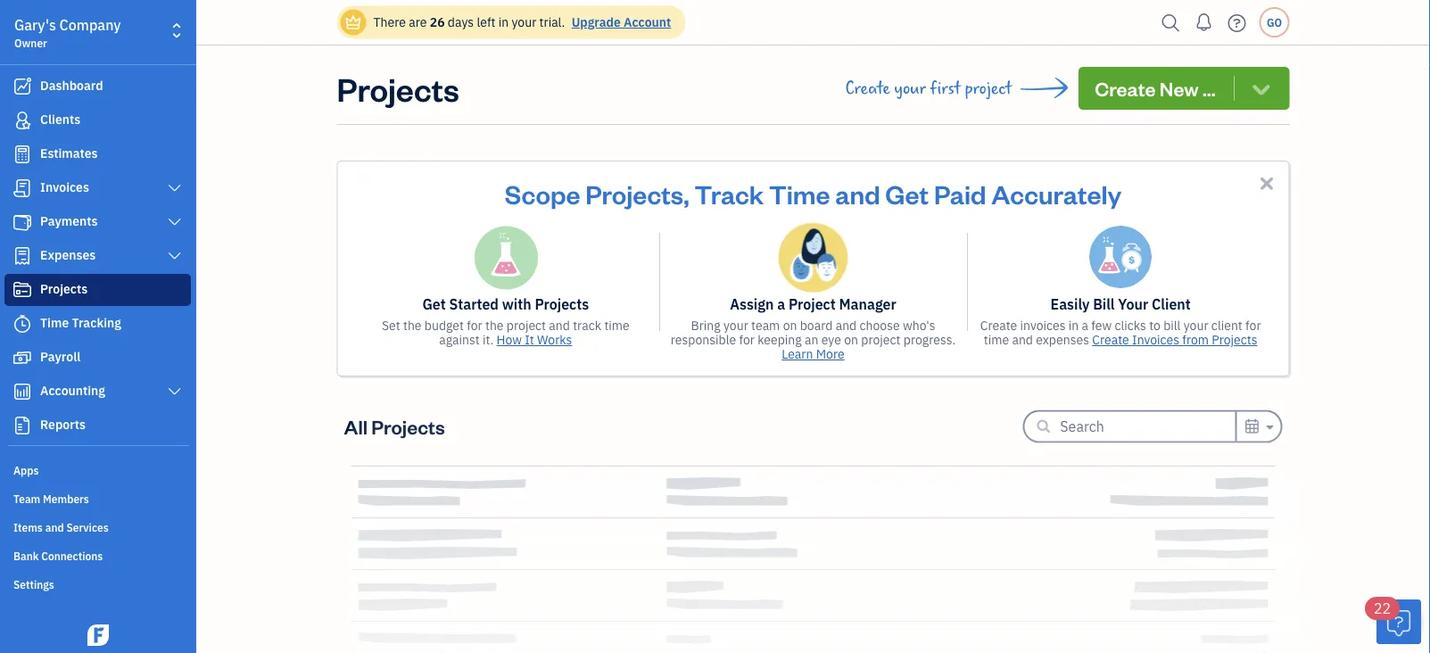 Task type: locate. For each thing, give the bounding box(es) containing it.
1 vertical spatial chevron large down image
[[167, 215, 183, 229]]

team members
[[13, 492, 89, 506]]

team
[[752, 317, 780, 334]]

for inside the set the budget for the project and track time against it.
[[467, 317, 483, 334]]

0 horizontal spatial time
[[40, 315, 69, 331]]

chevron large down image down payroll link
[[167, 385, 183, 399]]

on
[[783, 317, 798, 334], [845, 332, 859, 348]]

a up team in the right of the page
[[778, 295, 786, 314]]

project down the manager
[[862, 332, 901, 348]]

with
[[502, 295, 532, 314]]

services
[[66, 520, 109, 535]]

your inside the assign a project manager bring your team on board and choose who's responsible for keeping an eye on project progress. learn more
[[724, 317, 749, 334]]

time right track
[[605, 317, 630, 334]]

chevron large down image
[[167, 181, 183, 195], [167, 215, 183, 229]]

0 vertical spatial chevron large down image
[[167, 249, 183, 263]]

1 the from the left
[[403, 317, 422, 334]]

get
[[886, 177, 929, 210], [423, 295, 446, 314]]

payments
[[40, 213, 98, 229]]

accurately
[[992, 177, 1122, 210]]

projects right all
[[372, 414, 445, 439]]

and left track
[[549, 317, 570, 334]]

your
[[512, 14, 537, 30], [895, 79, 927, 98], [724, 317, 749, 334], [1184, 317, 1209, 334]]

assign a project manager bring your team on board and choose who's responsible for keeping an eye on project progress. learn more
[[671, 295, 956, 362]]

time tracking link
[[4, 308, 191, 340]]

time right timer image
[[40, 315, 69, 331]]

a inside the assign a project manager bring your team on board and choose who's responsible for keeping an eye on project progress. learn more
[[778, 295, 786, 314]]

projects down there
[[337, 67, 460, 109]]

0 horizontal spatial time
[[605, 317, 630, 334]]

and right "board"
[[836, 317, 857, 334]]

for left keeping
[[740, 332, 755, 348]]

chevron large down image
[[167, 249, 183, 263], [167, 385, 183, 399]]

connections
[[41, 549, 103, 563]]

1 horizontal spatial a
[[1082, 317, 1089, 334]]

1 horizontal spatial project
[[862, 332, 901, 348]]

1 vertical spatial invoices
[[1133, 332, 1180, 348]]

1 horizontal spatial for
[[740, 332, 755, 348]]

create your first project
[[846, 79, 1012, 98]]

1 vertical spatial chevron large down image
[[167, 385, 183, 399]]

days
[[448, 14, 474, 30]]

in right the left
[[499, 14, 509, 30]]

and inside the main element
[[45, 520, 64, 535]]

the
[[403, 317, 422, 334], [486, 317, 504, 334]]

for
[[467, 317, 483, 334], [1246, 317, 1262, 334], [740, 332, 755, 348]]

chevron large down image up payments link
[[167, 181, 183, 195]]

chevron large down image inside accounting link
[[167, 385, 183, 399]]

1 vertical spatial in
[[1069, 317, 1079, 334]]

paid
[[935, 177, 987, 210]]

projects right "from"
[[1213, 332, 1258, 348]]

create left first
[[846, 79, 890, 98]]

0 horizontal spatial on
[[783, 317, 798, 334]]

1 vertical spatial time
[[40, 315, 69, 331]]

and right items
[[45, 520, 64, 535]]

time inside the set the budget for the project and track time against it.
[[605, 317, 630, 334]]

crown image
[[344, 13, 363, 32]]

0 horizontal spatial the
[[403, 317, 422, 334]]

2 chevron large down image from the top
[[167, 385, 183, 399]]

freshbooks image
[[84, 625, 112, 646]]

and left expenses
[[1013, 332, 1034, 348]]

project image
[[12, 281, 33, 299]]

are
[[409, 14, 427, 30]]

project inside the set the budget for the project and track time against it.
[[507, 317, 546, 334]]

dashboard image
[[12, 78, 33, 96]]

create invoices from projects
[[1093, 332, 1258, 348]]

calendar image
[[1245, 416, 1261, 437]]

time inside time tracking "link"
[[40, 315, 69, 331]]

easily bill your client image
[[1090, 226, 1153, 288]]

create down bill
[[1093, 332, 1130, 348]]

your inside create invoices in a few clicks to bill your client for time and expenses
[[1184, 317, 1209, 334]]

create left new
[[1095, 75, 1156, 101]]

0 horizontal spatial project
[[507, 317, 546, 334]]

and inside the set the budget for the project and track time against it.
[[549, 317, 570, 334]]

time inside create invoices in a few clicks to bill your client for time and expenses
[[984, 332, 1010, 348]]

your down assign
[[724, 317, 749, 334]]

owner
[[14, 36, 47, 50]]

project
[[965, 79, 1012, 98], [507, 317, 546, 334], [862, 332, 901, 348]]

all
[[344, 414, 368, 439]]

1 horizontal spatial time
[[984, 332, 1010, 348]]

time
[[769, 177, 831, 210], [40, 315, 69, 331]]

project right first
[[965, 79, 1012, 98]]

resource center badge image
[[1377, 600, 1422, 644]]

chevron large down image inside payments link
[[167, 215, 183, 229]]

who's
[[903, 317, 936, 334]]

chevron large down image up projects link
[[167, 249, 183, 263]]

for left it.
[[467, 317, 483, 334]]

expenses
[[40, 247, 96, 263]]

get left paid at the top of page
[[886, 177, 929, 210]]

easily
[[1051, 295, 1090, 314]]

0 horizontal spatial a
[[778, 295, 786, 314]]

the right set
[[403, 317, 422, 334]]

left
[[477, 14, 496, 30]]

an
[[805, 332, 819, 348]]

and
[[836, 177, 881, 210], [549, 317, 570, 334], [836, 317, 857, 334], [1013, 332, 1034, 348], [45, 520, 64, 535]]

chevron large down image for accounting
[[167, 385, 183, 399]]

chevron large down image for payments
[[167, 215, 183, 229]]

0 vertical spatial a
[[778, 295, 786, 314]]

chevron large down image up expenses link
[[167, 215, 183, 229]]

search image
[[1157, 9, 1186, 36]]

eye
[[822, 332, 842, 348]]

there
[[374, 14, 406, 30]]

1 vertical spatial a
[[1082, 317, 1089, 334]]

bring
[[691, 317, 721, 334]]

bill
[[1164, 317, 1181, 334]]

your right bill
[[1184, 317, 1209, 334]]

create inside create invoices in a few clicks to bill your client for time and expenses
[[981, 317, 1018, 334]]

on right the eye
[[845, 332, 859, 348]]

1 horizontal spatial in
[[1069, 317, 1079, 334]]

report image
[[12, 417, 33, 435]]

on right team in the right of the page
[[783, 317, 798, 334]]

1 horizontal spatial the
[[486, 317, 504, 334]]

2 chevron large down image from the top
[[167, 215, 183, 229]]

time
[[605, 317, 630, 334], [984, 332, 1010, 348]]

1 vertical spatial get
[[423, 295, 446, 314]]

time left invoices
[[984, 332, 1010, 348]]

bill
[[1094, 295, 1115, 314]]

team members link
[[4, 485, 191, 511]]

a left the 'few'
[[1082, 317, 1089, 334]]

set
[[382, 317, 401, 334]]

members
[[43, 492, 89, 506]]

expense image
[[12, 247, 33, 265]]

estimates link
[[4, 138, 191, 170]]

bank
[[13, 549, 39, 563]]

projects down the expenses
[[40, 281, 88, 297]]

create inside dropdown button
[[1095, 75, 1156, 101]]

create
[[1095, 75, 1156, 101], [846, 79, 890, 98], [981, 317, 1018, 334], [1093, 332, 1130, 348]]

a
[[778, 295, 786, 314], [1082, 317, 1089, 334]]

the down get started with projects
[[486, 317, 504, 334]]

upgrade
[[572, 14, 621, 30]]

1 chevron large down image from the top
[[167, 181, 183, 195]]

invoices
[[1021, 317, 1066, 334]]

create left invoices
[[981, 317, 1018, 334]]

in down easily
[[1069, 317, 1079, 334]]

1 horizontal spatial invoices
[[1133, 332, 1180, 348]]

0 vertical spatial in
[[499, 14, 509, 30]]

1 horizontal spatial get
[[886, 177, 929, 210]]

1 chevron large down image from the top
[[167, 249, 183, 263]]

time up "assign a project manager" image
[[769, 177, 831, 210]]

1 horizontal spatial time
[[769, 177, 831, 210]]

in
[[499, 14, 509, 30], [1069, 317, 1079, 334]]

get up "budget"
[[423, 295, 446, 314]]

for right 'client'
[[1246, 317, 1262, 334]]

time tracking
[[40, 315, 121, 331]]

0 horizontal spatial invoices
[[40, 179, 89, 195]]

caretdown image
[[1264, 416, 1274, 438]]

accounting
[[40, 382, 105, 399]]

payroll
[[40, 349, 81, 365]]

2 horizontal spatial for
[[1246, 317, 1262, 334]]

your
[[1119, 295, 1149, 314]]

a inside create invoices in a few clicks to bill your client for time and expenses
[[1082, 317, 1089, 334]]

projects up track
[[535, 295, 589, 314]]

create for create invoices in a few clicks to bill your client for time and expenses
[[981, 317, 1018, 334]]

project down "with"
[[507, 317, 546, 334]]

all projects
[[344, 414, 445, 439]]

reports link
[[4, 410, 191, 442]]

0 vertical spatial invoices
[[40, 179, 89, 195]]

chevron large down image for invoices
[[167, 181, 183, 195]]

keeping
[[758, 332, 802, 348]]

go to help image
[[1223, 9, 1252, 36]]

2 the from the left
[[486, 317, 504, 334]]

invoices link
[[4, 172, 191, 204]]

0 vertical spatial time
[[769, 177, 831, 210]]

0 horizontal spatial for
[[467, 317, 483, 334]]

0 horizontal spatial get
[[423, 295, 446, 314]]

0 vertical spatial chevron large down image
[[167, 181, 183, 195]]

get started with projects
[[423, 295, 589, 314]]



Task type: vqa. For each thing, say whether or not it's contained in the screenshot.
Report icon
yes



Task type: describe. For each thing, give the bounding box(es) containing it.
responsible
[[671, 332, 737, 348]]

first
[[931, 79, 961, 98]]

new
[[1160, 75, 1199, 101]]

2 horizontal spatial project
[[965, 79, 1012, 98]]

invoices inside "link"
[[40, 179, 89, 195]]

against
[[439, 332, 480, 348]]

main element
[[0, 0, 241, 653]]

trial.
[[540, 14, 565, 30]]

gary's
[[14, 16, 56, 34]]

1 horizontal spatial on
[[845, 332, 859, 348]]

and inside create invoices in a few clicks to bill your client for time and expenses
[[1013, 332, 1034, 348]]

money image
[[12, 349, 33, 367]]

invoice image
[[12, 179, 33, 197]]

it
[[525, 332, 534, 348]]

…
[[1203, 75, 1216, 101]]

for inside create invoices in a few clicks to bill your client for time and expenses
[[1246, 317, 1262, 334]]

items and services link
[[4, 513, 191, 540]]

apps link
[[4, 456, 191, 483]]

apps
[[13, 463, 39, 478]]

track
[[695, 177, 764, 210]]

create for create your first project
[[846, 79, 890, 98]]

works
[[537, 332, 573, 348]]

and inside the assign a project manager bring your team on board and choose who's responsible for keeping an eye on project progress. learn more
[[836, 317, 857, 334]]

assign a project manager image
[[779, 223, 848, 292]]

expenses
[[1037, 332, 1090, 348]]

and up "assign a project manager" image
[[836, 177, 881, 210]]

scope
[[505, 177, 581, 210]]

your left trial.
[[512, 14, 537, 30]]

manager
[[840, 295, 897, 314]]

settings link
[[4, 570, 191, 597]]

get started with projects image
[[474, 226, 538, 290]]

payment image
[[12, 213, 33, 231]]

clients link
[[4, 104, 191, 137]]

in inside create invoices in a few clicks to bill your client for time and expenses
[[1069, 317, 1079, 334]]

company
[[59, 16, 121, 34]]

items and services
[[13, 520, 109, 535]]

payments link
[[4, 206, 191, 238]]

account
[[624, 14, 672, 30]]

clients
[[40, 111, 81, 128]]

from
[[1183, 332, 1210, 348]]

timer image
[[12, 315, 33, 333]]

more
[[817, 346, 845, 362]]

chevron large down image for expenses
[[167, 249, 183, 263]]

projects inside projects link
[[40, 281, 88, 297]]

project inside the assign a project manager bring your team on board and choose who's responsible for keeping an eye on project progress. learn more
[[862, 332, 901, 348]]

to
[[1150, 317, 1161, 334]]

progress.
[[904, 332, 956, 348]]

client image
[[12, 112, 33, 129]]

set the budget for the project and track time against it.
[[382, 317, 630, 348]]

started
[[449, 295, 499, 314]]

board
[[800, 317, 833, 334]]

0 vertical spatial get
[[886, 177, 929, 210]]

items
[[13, 520, 43, 535]]

client
[[1152, 295, 1191, 314]]

notifications image
[[1190, 4, 1219, 40]]

reports
[[40, 416, 86, 433]]

team
[[13, 492, 40, 506]]

create new … button
[[1079, 67, 1290, 110]]

client
[[1212, 317, 1243, 334]]

easily bill your client
[[1051, 295, 1191, 314]]

22 button
[[1366, 597, 1422, 644]]

track
[[573, 317, 602, 334]]

gary's company owner
[[14, 16, 121, 50]]

chevrondown image
[[1250, 76, 1274, 101]]

how it works
[[497, 332, 573, 348]]

dashboard link
[[4, 71, 191, 103]]

there are 26 days left in your trial. upgrade account
[[374, 14, 672, 30]]

projects,
[[586, 177, 690, 210]]

projects link
[[4, 274, 191, 306]]

few
[[1092, 317, 1112, 334]]

tracking
[[72, 315, 121, 331]]

estimate image
[[12, 146, 33, 163]]

bank connections link
[[4, 542, 191, 569]]

create new …
[[1095, 75, 1216, 101]]

0 horizontal spatial in
[[499, 14, 509, 30]]

expenses link
[[4, 240, 191, 272]]

close image
[[1257, 173, 1278, 194]]

scope projects, track time and get paid accurately
[[505, 177, 1122, 210]]

for inside the assign a project manager bring your team on board and choose who's responsible for keeping an eye on project progress. learn more
[[740, 332, 755, 348]]

Search text field
[[1061, 412, 1236, 441]]

budget
[[425, 317, 464, 334]]

create for create new …
[[1095, 75, 1156, 101]]

dashboard
[[40, 77, 103, 94]]

it.
[[483, 332, 494, 348]]

estimates
[[40, 145, 98, 162]]

22
[[1375, 599, 1392, 618]]

clicks
[[1115, 317, 1147, 334]]

upgrade account link
[[568, 14, 672, 30]]

accounting link
[[4, 376, 191, 408]]

payroll link
[[4, 342, 191, 374]]

choose
[[860, 317, 900, 334]]

assign
[[730, 295, 774, 314]]

create invoices in a few clicks to bill your client for time and expenses
[[981, 317, 1262, 348]]

project
[[789, 295, 836, 314]]

create for create invoices from projects
[[1093, 332, 1130, 348]]

learn
[[782, 346, 814, 362]]

chart image
[[12, 383, 33, 401]]

go
[[1268, 15, 1283, 29]]

your left first
[[895, 79, 927, 98]]

how
[[497, 332, 522, 348]]



